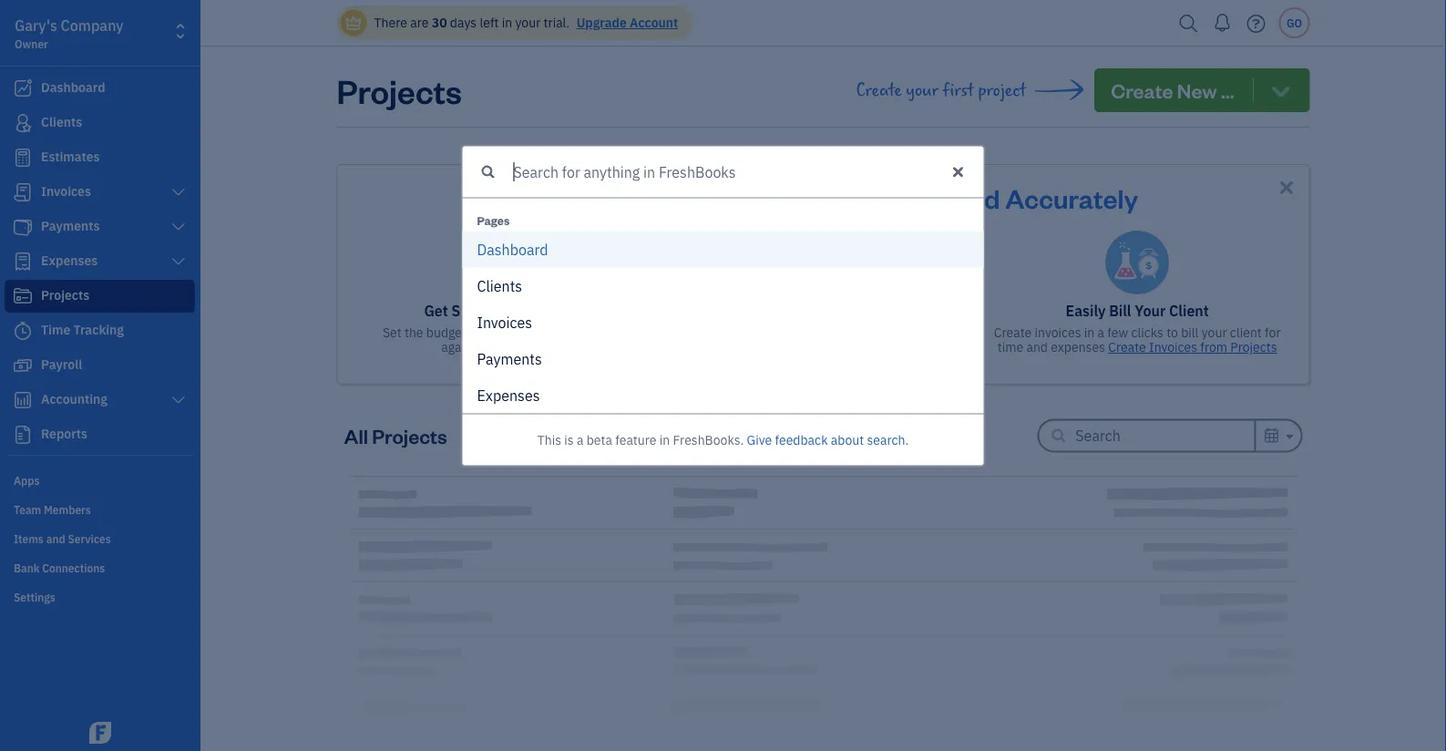 Task type: locate. For each thing, give the bounding box(es) containing it.
1 horizontal spatial t
[[530, 349, 535, 368]]

settings image
[[14, 589, 195, 604]]

2 the from the left
[[489, 324, 507, 341]]

l
[[486, 276, 490, 296]]

1 horizontal spatial the
[[489, 324, 507, 341]]

time right track on the left top
[[610, 324, 636, 341]]

create for create your first project
[[856, 80, 902, 100]]

2 horizontal spatial in
[[1085, 324, 1095, 341]]

team members image
[[14, 501, 195, 516]]

e
[[494, 276, 502, 296], [517, 313, 525, 332], [514, 349, 522, 368], [502, 386, 510, 405], [525, 386, 533, 405]]

o left the r
[[519, 240, 527, 259]]

2 horizontal spatial and
[[1027, 339, 1048, 356]]

create down "bill"
[[1109, 339, 1147, 356]]

2 vertical spatial chevron large down image
[[170, 393, 187, 408]]

report image
[[12, 426, 34, 444]]

and
[[846, 181, 892, 215], [554, 324, 575, 341], [1027, 339, 1048, 356]]

chart image
[[12, 391, 34, 409]]

1 vertical spatial t
[[530, 349, 535, 368]]

time
[[610, 324, 636, 341], [998, 339, 1024, 356]]

o
[[519, 240, 527, 259], [498, 313, 506, 332]]

assign a project manager image
[[791, 231, 856, 296]]

in for there are 30 days left in your trial. upgrade account
[[502, 14, 512, 31]]

and left expenses
[[1027, 339, 1048, 356]]

1 horizontal spatial project
[[979, 80, 1027, 100]]

get left paid
[[897, 181, 942, 215]]

i
[[477, 313, 483, 332]]

scope
[[509, 181, 586, 215]]

1 horizontal spatial in
[[660, 431, 670, 448]]

pages
[[477, 213, 510, 228]]

projects right all
[[372, 423, 447, 449]]

get started with projects
[[424, 301, 595, 320]]

1 horizontal spatial i
[[506, 313, 510, 332]]

create left first
[[856, 80, 902, 100]]

time inside create invoices in a few clicks to bill your client for time and expenses
[[998, 339, 1024, 356]]

it
[[529, 339, 539, 356]]

t
[[510, 276, 515, 296], [530, 349, 535, 368]]

estimate image
[[12, 149, 34, 167]]

invoices
[[1150, 339, 1198, 356]]

in right feature
[[660, 431, 670, 448]]

your left first
[[906, 80, 939, 100]]

in down 'easily'
[[1085, 324, 1095, 341]]

freshbooks image
[[86, 722, 115, 744]]

for left v
[[470, 324, 486, 341]]

2 for from the left
[[1265, 324, 1281, 341]]

p a y m e n t s
[[477, 349, 542, 368]]

2 horizontal spatial your
[[1202, 324, 1228, 341]]

projects down there
[[337, 68, 462, 112]]

1 horizontal spatial o
[[519, 240, 527, 259]]

project
[[979, 80, 1027, 100], [510, 324, 551, 341]]

1 chevron large down image from the top
[[170, 185, 187, 200]]

for
[[470, 324, 486, 341], [1265, 324, 1281, 341]]

your right bill
[[1202, 324, 1228, 341]]

s
[[495, 240, 502, 259], [515, 276, 522, 296], [525, 313, 533, 332], [535, 349, 542, 368], [518, 386, 525, 405], [533, 386, 540, 405]]

search.
[[867, 431, 909, 448]]

give
[[747, 431, 772, 448]]

0 horizontal spatial i
[[490, 276, 494, 296]]

0 horizontal spatial the
[[405, 324, 423, 341]]

get
[[897, 181, 942, 215], [424, 301, 448, 320]]

expenses
[[1051, 339, 1106, 356]]

your left trial.
[[515, 14, 541, 31]]

dashboard image
[[12, 79, 34, 98]]

a left the "few"
[[1098, 324, 1105, 341]]

0 horizontal spatial time
[[610, 324, 636, 341]]

0 vertical spatial get
[[897, 181, 942, 215]]

there
[[374, 14, 407, 31]]

are
[[410, 14, 429, 31]]

search image
[[1175, 10, 1204, 37]]

c l i e n t s
[[477, 276, 522, 296]]

1 vertical spatial in
[[1085, 324, 1095, 341]]

easily
[[1066, 301, 1106, 320]]

0 horizontal spatial t
[[510, 276, 515, 296]]

create inside create invoices in a few clicks to bill your client for time and expenses
[[994, 324, 1032, 341]]

1 vertical spatial get
[[424, 301, 448, 320]]

1 vertical spatial chevron large down image
[[170, 220, 187, 234]]

the right 'set'
[[405, 324, 423, 341]]

beta
[[587, 431, 613, 448]]

and right the time
[[846, 181, 892, 215]]

your
[[515, 14, 541, 31], [906, 80, 939, 100], [1202, 324, 1228, 341]]

create for create invoices in a few clicks to bill your client for time and expenses
[[994, 324, 1032, 341]]

items and services image
[[14, 531, 195, 545]]

chevron large down image
[[170, 185, 187, 200], [170, 220, 187, 234], [170, 393, 187, 408]]

trial.
[[544, 14, 570, 31]]

i
[[490, 276, 494, 296], [506, 313, 510, 332]]

create
[[856, 80, 902, 100], [994, 324, 1032, 341], [1109, 339, 1147, 356]]

n up 'it.'
[[483, 313, 491, 332]]

it.
[[486, 339, 497, 356]]

in right left
[[502, 14, 512, 31]]

left
[[480, 14, 499, 31]]

0 vertical spatial i
[[490, 276, 494, 296]]

n
[[502, 276, 510, 296], [483, 313, 491, 332], [522, 349, 530, 368], [510, 386, 518, 405]]

o left c
[[498, 313, 506, 332]]

create left "invoices"
[[994, 324, 1032, 341]]

30
[[432, 14, 447, 31]]

t right the l
[[510, 276, 515, 296]]

1 horizontal spatial create
[[994, 324, 1032, 341]]

easily bill your client
[[1066, 301, 1210, 320]]

2 horizontal spatial create
[[1109, 339, 1147, 356]]

0 vertical spatial t
[[510, 276, 515, 296]]

for right client
[[1265, 324, 1281, 341]]

for inside create invoices in a few clicks to bill your client for time and expenses
[[1265, 324, 1281, 341]]

1 horizontal spatial for
[[1265, 324, 1281, 341]]

clicks
[[1132, 324, 1164, 341]]

a
[[487, 240, 495, 259], [527, 240, 535, 259], [1098, 324, 1105, 341], [486, 349, 494, 368], [577, 431, 584, 448]]

t right how
[[530, 349, 535, 368]]

main element
[[0, 0, 246, 751]]

time left "invoices"
[[998, 339, 1024, 356]]

project inside set the budget for the project and track time against it.
[[510, 324, 551, 341]]

and inside set the budget for the project and track time against it.
[[554, 324, 575, 341]]

the
[[405, 324, 423, 341], [489, 324, 507, 341]]

h
[[502, 240, 510, 259]]

in
[[502, 14, 512, 31], [1085, 324, 1095, 341], [660, 431, 670, 448]]

and inside create invoices in a few clicks to bill your client for time and expenses
[[1027, 339, 1048, 356]]

0 vertical spatial your
[[515, 14, 541, 31]]

0 horizontal spatial create
[[856, 80, 902, 100]]

the left c
[[489, 324, 507, 341]]

get up budget
[[424, 301, 448, 320]]

chevron large down image for the payment 'icon'
[[170, 220, 187, 234]]

in inside create invoices in a few clicks to bill your client for time and expenses
[[1085, 324, 1095, 341]]

a left m
[[486, 349, 494, 368]]

0 vertical spatial in
[[502, 14, 512, 31]]

0 vertical spatial project
[[979, 80, 1027, 100]]

client
[[1231, 324, 1262, 341]]

0 vertical spatial chevron large down image
[[170, 185, 187, 200]]

1 vertical spatial your
[[906, 80, 939, 100]]

payment image
[[12, 218, 34, 236]]

timer image
[[12, 322, 34, 340]]

create invoices from projects
[[1109, 339, 1278, 356]]

3 chevron large down image from the top
[[170, 393, 187, 408]]

2 vertical spatial in
[[660, 431, 670, 448]]

and left track on the left top
[[554, 324, 575, 341]]

i right the c
[[490, 276, 494, 296]]

2 chevron large down image from the top
[[170, 220, 187, 234]]

2 vertical spatial your
[[1202, 324, 1228, 341]]

how
[[500, 339, 526, 356]]

1 vertical spatial o
[[498, 313, 506, 332]]

your inside create invoices in a few clicks to bill your client for time and expenses
[[1202, 324, 1228, 341]]

a left 'h' on the top
[[487, 240, 495, 259]]

bank connections image
[[14, 560, 195, 574]]

1 horizontal spatial time
[[998, 339, 1024, 356]]

0 horizontal spatial and
[[554, 324, 575, 341]]

from
[[1201, 339, 1228, 356]]

crown image
[[344, 13, 363, 32]]

paid
[[947, 181, 1001, 215]]

few
[[1108, 324, 1129, 341]]

0 horizontal spatial project
[[510, 324, 551, 341]]

0 horizontal spatial in
[[502, 14, 512, 31]]

go to help image
[[1242, 10, 1271, 37]]

1 vertical spatial project
[[510, 324, 551, 341]]

in for this is a beta feature in freshbooks. give feedback about search.
[[660, 431, 670, 448]]

i right v
[[506, 313, 510, 332]]

0 horizontal spatial for
[[470, 324, 486, 341]]

project image
[[12, 287, 34, 305]]

1 for from the left
[[470, 324, 486, 341]]



Task type: vqa. For each thing, say whether or not it's contained in the screenshot.
THERE ARE 27 DAYS LEFT IN YOUR TRIAL. UPGRADE ACCOUNT
no



Task type: describe. For each thing, give the bounding box(es) containing it.
create your first project
[[856, 80, 1027, 100]]

a left d
[[527, 240, 535, 259]]

1 the from the left
[[405, 324, 423, 341]]

feature
[[616, 431, 657, 448]]

this is a beta feature in freshbooks. give feedback about search.
[[538, 431, 909, 448]]

v
[[491, 313, 498, 332]]

r
[[535, 240, 540, 259]]

accurately
[[1006, 181, 1139, 215]]

create invoices in a few clicks to bill your client for time and expenses
[[994, 324, 1281, 356]]

gary's
[[15, 16, 57, 35]]

started
[[452, 301, 502, 320]]

scope projects, track time and get paid accurately
[[509, 181, 1139, 215]]

p
[[477, 349, 486, 368]]

a inside create invoices in a few clicks to bill your client for time and expenses
[[1098, 324, 1105, 341]]

gary's company owner
[[15, 16, 124, 51]]

d a s h b o a r d
[[477, 240, 548, 259]]

invoice image
[[12, 183, 34, 201]]

with
[[506, 301, 536, 320]]

0 vertical spatial o
[[519, 240, 527, 259]]

1 vertical spatial i
[[506, 313, 510, 332]]

account
[[630, 14, 679, 31]]

1 horizontal spatial and
[[846, 181, 892, 215]]

days
[[450, 14, 477, 31]]

n right m
[[522, 349, 530, 368]]

a right is
[[577, 431, 584, 448]]

p
[[493, 386, 502, 405]]

your
[[1135, 301, 1166, 320]]

budget
[[427, 324, 467, 341]]

works
[[542, 339, 577, 356]]

projects right from
[[1231, 339, 1278, 356]]

track
[[702, 181, 773, 215]]

freshbooks.
[[673, 431, 744, 448]]

set the budget for the project and track time against it.
[[383, 324, 636, 356]]

set
[[383, 324, 402, 341]]

1 horizontal spatial get
[[897, 181, 942, 215]]

money image
[[12, 356, 34, 375]]

projects,
[[591, 181, 697, 215]]

e x p e n s e s
[[477, 386, 540, 405]]

c
[[510, 313, 517, 332]]

client image
[[12, 114, 34, 132]]

feedback
[[775, 431, 828, 448]]

give feedback about search. link
[[747, 431, 909, 448]]

first
[[943, 80, 974, 100]]

company
[[61, 16, 124, 35]]

0 horizontal spatial get
[[424, 301, 448, 320]]

projects up track on the left top
[[539, 301, 595, 320]]

e
[[477, 386, 486, 405]]

chevron large down image
[[170, 254, 187, 269]]

owner
[[15, 36, 48, 51]]

invoices
[[1035, 324, 1082, 341]]

i n v o i c e s
[[477, 313, 533, 332]]

apps image
[[14, 472, 195, 487]]

1 horizontal spatial your
[[906, 80, 939, 100]]

easily bill your client image
[[1106, 231, 1170, 294]]

0 horizontal spatial your
[[515, 14, 541, 31]]

0 horizontal spatial o
[[498, 313, 506, 332]]

m
[[501, 349, 514, 368]]

how it works
[[500, 339, 577, 356]]

upgrade
[[577, 14, 627, 31]]

for inside set the budget for the project and track time against it.
[[470, 324, 486, 341]]

track
[[578, 324, 607, 341]]

bill
[[1182, 324, 1199, 341]]

Search text field
[[1076, 421, 1255, 450]]

time
[[778, 181, 841, 215]]

Search for anything in FreshBooks text field
[[463, 146, 940, 198]]

d
[[477, 240, 487, 259]]

close image
[[1277, 177, 1298, 198]]

x
[[486, 386, 493, 405]]

upgrade account link
[[573, 14, 679, 31]]

there are 30 days left in your trial. upgrade account
[[374, 14, 679, 31]]

y
[[494, 349, 501, 368]]

to
[[1167, 324, 1179, 341]]

all
[[344, 423, 368, 449]]

n right p
[[510, 386, 518, 405]]

time inside set the budget for the project and track time against it.
[[610, 324, 636, 341]]

client
[[1170, 301, 1210, 320]]

create for create invoices from projects
[[1109, 339, 1147, 356]]

about
[[831, 431, 864, 448]]

against
[[442, 339, 483, 356]]

chevron large down image for invoice icon
[[170, 185, 187, 200]]

expense image
[[12, 253, 34, 271]]

n right the l
[[502, 276, 510, 296]]

b
[[510, 240, 519, 259]]

get started with projects image
[[477, 231, 542, 296]]

chevron large down image for chart 'icon'
[[170, 393, 187, 408]]

bill
[[1110, 301, 1132, 320]]

c
[[477, 276, 486, 296]]

is
[[565, 431, 574, 448]]

d
[[540, 240, 548, 259]]

all projects
[[344, 423, 447, 449]]

this
[[538, 431, 562, 448]]



